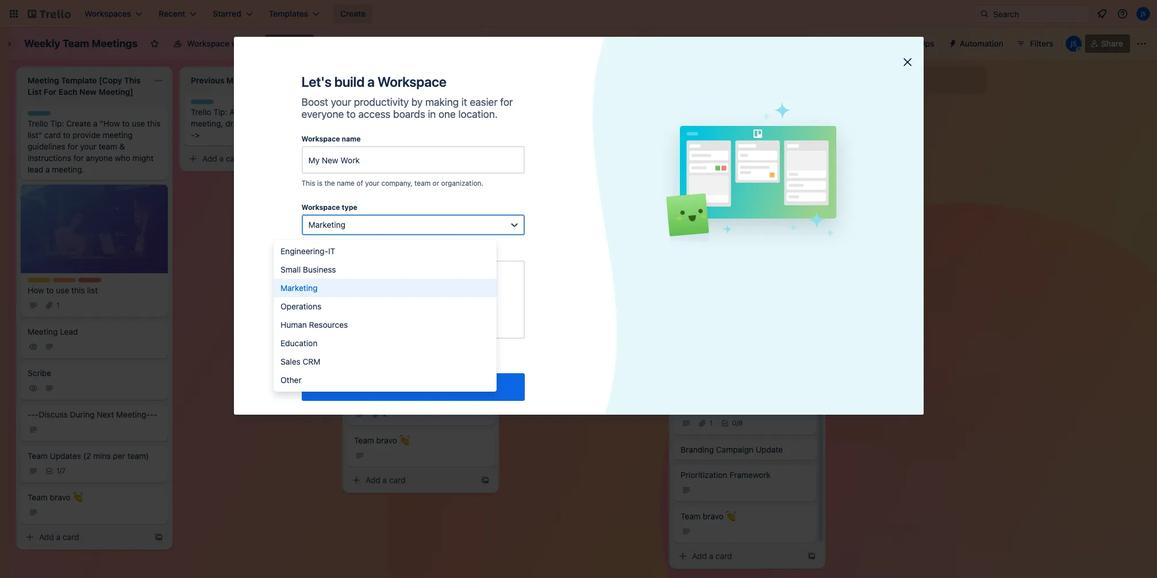 Task type: locate. For each thing, give the bounding box(es) containing it.
workspace down is
[[302, 203, 340, 212]]

workspace left visible
[[187, 39, 229, 48]]

this inside trello tip: create a "how to use this list" card to provide meeting guidelines for your team & instructions for anyone who might lead a meeting.
[[147, 118, 161, 128]]

finish
[[266, 107, 286, 117]]

this right the how
[[71, 285, 85, 295]]

boost your productivity by making it easier for everyone to access boards in one location.
[[302, 96, 513, 120]]

1 horizontal spatial use
[[132, 118, 145, 128]]

marketing down workspace type
[[309, 220, 346, 229]]

1 horizontal spatial meeting
[[354, 100, 384, 110]]

lead
[[387, 100, 405, 110], [60, 326, 78, 336]]

1 horizontal spatial the
[[325, 179, 335, 187]]

lead left by
[[387, 100, 405, 110]]

instructions
[[28, 153, 71, 163]]

workspace inside button
[[187, 39, 229, 48]]

workspace
[[187, 39, 229, 48], [378, 74, 447, 90], [302, 135, 340, 143], [302, 203, 340, 212], [302, 249, 340, 258]]

your right about at the left of the page
[[472, 344, 486, 353]]

workspace for workspace description
[[302, 249, 340, 258]]

create button
[[334, 5, 373, 23]]

2 vertical spatial update
[[756, 444, 783, 454]]

Meeting Template [Copy This List For Each New Meeting] text field
[[21, 71, 147, 101]]

for down provide
[[68, 141, 78, 151]]

jacob simon (jacobsimon16) image right open information menu icon
[[1137, 7, 1151, 21]]

tip: for after
[[213, 107, 227, 117]]

your inside trello tip: create a "how to use this list" card to provide meeting guidelines for your team & instructions for anyone who might lead a meeting.
[[80, 141, 96, 151]]

guidelines
[[28, 141, 65, 151]]

on left board
[[364, 344, 372, 353]]

2 vertical spatial create from template… image
[[808, 552, 817, 561]]

January 23rd text field
[[511, 71, 637, 90]]

0 horizontal spatial 6/6
[[383, 208, 394, 216]]

team)
[[781, 147, 802, 157], [454, 192, 476, 202], [618, 192, 639, 202], [127, 451, 149, 460]]

list left here.
[[291, 118, 302, 128]]

1 vertical spatial lead
[[60, 326, 78, 336]]

tip: up meeting,
[[213, 107, 227, 117]]

0 horizontal spatial create
[[66, 118, 91, 128]]

update up framework
[[756, 444, 783, 454]]

0 vertical spatial meeting
[[354, 100, 384, 110]]

1 vertical spatial marketing
[[281, 283, 318, 293]]

name down access
[[342, 135, 361, 143]]

other
[[281, 375, 302, 385]]

team bravo 👏 for team bravo 👏 link under prioritization framework link on the right bottom of page
[[681, 511, 737, 521]]

for inside boost your productivity by making it easier for everyone to access boards in one location.
[[501, 96, 513, 108]]

sm image inside add a card link
[[351, 474, 362, 486]]

add a card link for previous meetings ---> 'text field'
[[184, 151, 313, 167]]

0 vertical spatial team
[[99, 141, 117, 151]]

create
[[341, 9, 366, 18], [66, 118, 91, 128]]

1 vertical spatial scribe link
[[21, 363, 168, 399]]

1 vertical spatial create from template… image
[[154, 532, 163, 542]]

meeting up &
[[103, 130, 133, 140]]

1 horizontal spatial lead
[[387, 100, 405, 110]]

on left artificial
[[743, 391, 752, 401]]

0 vertical spatial for
[[501, 96, 513, 108]]

1 horizontal spatial meeting lead
[[354, 100, 405, 110]]

marketing up operations
[[281, 283, 318, 293]]

0 vertical spatial trello
[[191, 107, 211, 117]]

1 horizontal spatial scribe link
[[347, 120, 495, 141]]

0 horizontal spatial meeting
[[103, 130, 133, 140]]

meeting.
[[52, 164, 84, 174]]

lead
[[28, 164, 43, 174]]

1 vertical spatial trello
[[28, 118, 48, 128]]

1 vertical spatial use
[[56, 285, 69, 295]]

to
[[347, 108, 356, 120], [122, 118, 130, 128], [63, 130, 70, 140], [46, 285, 54, 295]]

1 horizontal spatial list
[[291, 118, 302, 128]]

1 vertical spatial 6/6
[[383, 208, 394, 216]]

1 vertical spatial scribe
[[28, 368, 51, 378]]

1 horizontal spatial 1
[[710, 418, 713, 427]]

web
[[518, 259, 534, 269]]

your down provide
[[80, 141, 96, 151]]

1 vertical spatial meeting
[[28, 326, 58, 336]]

list"
[[28, 130, 42, 140]]

star or unstar board image
[[150, 39, 160, 48]]

1 horizontal spatial team
[[415, 179, 431, 187]]

update inside web summit conference update link
[[612, 259, 639, 269]]

0 vertical spatial meeting
[[259, 118, 289, 128]]

1 horizontal spatial jacob simon (jacobsimon16) image
[[1137, 7, 1151, 21]]

1 down harmony
[[710, 418, 713, 427]]

webinar post-mortem
[[518, 284, 599, 294]]

1 vertical spatial meeting
[[103, 130, 133, 140]]

tip: inside the trello tip: after you finish a meeting, drag the meeting list here. ->
[[213, 107, 227, 117]]

Our team organizes everything here. text field
[[302, 261, 525, 339]]

0 vertical spatial use
[[132, 118, 145, 128]]

trello for trello tip: create a "how to use this list" card to provide meeting guidelines for your team & instructions for anyone who might lead a meeting.
[[28, 118, 48, 128]]

0 vertical spatial the
[[245, 118, 257, 128]]

use
[[132, 118, 145, 128], [56, 285, 69, 295]]

trello up list" at the left of the page
[[28, 118, 48, 128]]

0 horizontal spatial the
[[245, 118, 257, 128]]

customize views image
[[320, 38, 331, 49]]

1 horizontal spatial create
[[341, 9, 366, 18]]

1 vertical spatial 1
[[710, 418, 713, 427]]

team left or
[[415, 179, 431, 187]]

0 horizontal spatial trello
[[28, 118, 48, 128]]

team bravo 👏 down prioritization
[[681, 511, 737, 521]]

bravo down 1/7
[[50, 492, 71, 502]]

trello inside trello tip: create a "how to use this list" card to provide meeting guidelines for your team & instructions for anyone who might lead a meeting.
[[28, 118, 48, 128]]

meeting lead down how to use this list
[[28, 326, 78, 336]]

1 vertical spatial on
[[743, 391, 752, 401]]

build
[[335, 74, 365, 90]]

tip: for create
[[50, 118, 64, 128]]

0 vertical spatial list
[[291, 118, 302, 128]]

1 vertical spatial making
[[414, 382, 441, 392]]

team bravo 👏 down 1/7
[[28, 492, 83, 502]]

1 vertical spatial this
[[71, 285, 85, 295]]

0 horizontal spatial lead
[[60, 326, 78, 336]]

add for meeting template [copy this list for each new meeting] text field
[[39, 532, 54, 542]]

list inside the trello tip: after you finish a meeting, drag the meeting list here. ->
[[291, 118, 302, 128]]

1 vertical spatial create
[[66, 118, 91, 128]]

workspace description
[[302, 249, 381, 258]]

your down build
[[331, 96, 351, 108]]

to right the how
[[46, 285, 54, 295]]

trello inside the trello tip: after you finish a meeting, drag the meeting list here. ->
[[191, 107, 211, 117]]

meeting down the let's build a workspace
[[354, 100, 384, 110]]

trello tip: create a "how to use this list" card to provide meeting guidelines for your team & instructions for anyone who might lead a meeting. link
[[21, 106, 168, 180]]

January 30th text field
[[347, 71, 474, 90]]

bravo for team bravo 👏 link underneath 2
[[376, 435, 397, 445]]

team bravo 👏
[[518, 326, 573, 335], [354, 435, 410, 445], [28, 492, 83, 502], [681, 511, 737, 521]]

boards
[[393, 108, 426, 120]]

sm image inside webinar post-mortem 'link'
[[518, 299, 529, 310]]

- inside the trello tip: after you finish a meeting, drag the meeting list here. ->
[[191, 130, 195, 140]]

1 vertical spatial list
[[87, 285, 98, 295]]

0 vertical spatial tip:
[[213, 107, 227, 117]]

1 horizontal spatial tip:
[[213, 107, 227, 117]]

making inside topic clusters - making our content more... clustery
[[414, 382, 441, 392]]

0 horizontal spatial meeting lead link
[[21, 321, 168, 358]]

easier
[[470, 96, 498, 108]]

pr update
[[518, 234, 557, 243]]

mortem
[[570, 284, 599, 294]]

the
[[245, 118, 257, 128], [325, 179, 335, 187]]

0 vertical spatial meeting lead
[[354, 100, 405, 110]]

bravo
[[540, 326, 561, 335], [376, 435, 397, 445], [50, 492, 71, 502], [703, 511, 724, 521]]

post-
[[550, 284, 570, 294]]

1 horizontal spatial meeting lead link
[[347, 95, 495, 116]]

Workspace name text field
[[302, 146, 525, 174]]

trello
[[191, 107, 211, 117], [28, 118, 48, 128]]

board
[[285, 39, 307, 48]]

lead down how to use this list
[[60, 326, 78, 336]]

this up might
[[147, 118, 161, 128]]

1 vertical spatial meeting lead
[[28, 326, 78, 336]]

let's build a workspace
[[302, 74, 447, 90]]

1 vertical spatial tip:
[[50, 118, 64, 128]]

6/6
[[710, 163, 721, 171], [383, 208, 394, 216]]

meeting lead link
[[347, 95, 495, 116], [21, 321, 168, 358]]

pr
[[518, 234, 528, 243]]

making left the our
[[414, 382, 441, 392]]

your
[[331, 96, 351, 108], [80, 141, 96, 151], [365, 179, 380, 187], [315, 344, 330, 353], [472, 344, 486, 353]]

card inside trello tip: create a "how to use this list" card to provide meeting guidelines for your team & instructions for anyone who might lead a meeting.
[[44, 130, 61, 140]]

sm image inside team updates (2 mins per team) link
[[518, 206, 529, 218]]

0 vertical spatial update
[[530, 234, 557, 243]]

bravo down 2
[[376, 435, 397, 445]]

use right the how
[[56, 285, 69, 295]]

for up meeting. on the left of the page
[[73, 153, 84, 163]]

- inside topic clusters - making our content more... clustery
[[408, 382, 412, 392]]

pr update link
[[511, 228, 658, 249]]

0/8
[[733, 418, 743, 427]]

team bravo 👏 link down 2
[[347, 430, 495, 467]]

add a card for previous meetings ---> 'text field'
[[202, 154, 242, 163]]

0 horizontal spatial list
[[87, 285, 98, 295]]

list right the how
[[87, 285, 98, 295]]

0 vertical spatial create from template… image
[[317, 154, 327, 163]]

use right ""how"
[[132, 118, 145, 128]]

0 vertical spatial create
[[341, 9, 366, 18]]

0 vertical spatial making
[[426, 96, 459, 108]]

trello up meeting,
[[191, 107, 211, 117]]

updates
[[703, 147, 734, 157], [376, 192, 408, 202], [540, 192, 571, 202], [50, 451, 81, 460]]

sm image
[[187, 153, 199, 164], [354, 165, 366, 177], [354, 206, 366, 218], [28, 299, 39, 311], [44, 341, 55, 352], [354, 408, 366, 420], [681, 417, 692, 429], [28, 424, 39, 435], [354, 450, 366, 461], [28, 465, 39, 477], [44, 465, 55, 477], [681, 484, 692, 496], [24, 531, 36, 543]]

update right "pr"
[[530, 234, 557, 243]]

1 horizontal spatial scribe
[[354, 125, 378, 135]]

strategic influence at work: training seminar takeaways
[[354, 234, 490, 255]]

0 vertical spatial name
[[342, 135, 361, 143]]

1 horizontal spatial trello
[[191, 107, 211, 117]]

bravo down webinar post-mortem
[[540, 326, 561, 335]]

0 horizontal spatial create from template… image
[[154, 532, 163, 542]]

0 horizontal spatial update
[[530, 234, 557, 243]]

everyone
[[302, 108, 344, 120]]

jacob simon (jacobsimon16) image right filters
[[1066, 36, 1082, 52]]

0 horizontal spatial scribe link
[[21, 363, 168, 399]]

1 horizontal spatial update
[[612, 259, 639, 269]]

per
[[766, 147, 779, 157], [440, 192, 452, 202], [603, 192, 615, 202], [113, 451, 125, 460]]

1 horizontal spatial on
[[743, 391, 752, 401]]

sm image
[[681, 120, 692, 132], [681, 162, 692, 173], [697, 162, 709, 173], [518, 165, 529, 177], [370, 206, 382, 218], [518, 206, 529, 218], [518, 299, 529, 310], [44, 299, 55, 311], [518, 340, 529, 351], [28, 341, 39, 352], [514, 365, 526, 376], [28, 382, 39, 394], [44, 382, 55, 394], [370, 408, 382, 420], [697, 417, 709, 429], [720, 417, 731, 429], [351, 474, 362, 486], [28, 506, 39, 518], [681, 525, 692, 537], [678, 550, 689, 562]]

your up workspace.
[[315, 344, 330, 353]]

1 vertical spatial meeting lead link
[[21, 321, 168, 358]]

prioritization framework link
[[674, 464, 817, 501]]

team bravo 👏 link down webinar post-mortem 'link'
[[511, 320, 658, 357]]

---discuss during next meeting---
[[681, 106, 811, 116], [354, 151, 484, 160], [518, 151, 648, 160], [28, 409, 157, 419]]

for right easier on the top left of page
[[501, 96, 513, 108]]

1 down how to use this list
[[56, 301, 60, 309]]

team bravo 👏 down 2
[[354, 435, 410, 445]]

update
[[530, 234, 557, 243], [612, 259, 639, 269], [756, 444, 783, 454]]

bravo for team bravo 👏 link under prioritization framework link on the right bottom of page
[[703, 511, 724, 521]]

making
[[426, 96, 459, 108], [414, 382, 441, 392]]

0 horizontal spatial meeting
[[28, 326, 58, 336]]

scribe
[[354, 125, 378, 135], [28, 368, 51, 378]]

team left &
[[99, 141, 117, 151]]

tip:
[[213, 107, 227, 117], [50, 118, 64, 128]]

one
[[439, 108, 456, 120]]

anyone
[[86, 153, 113, 163]]

0 horizontal spatial use
[[56, 285, 69, 295]]

seminar
[[354, 245, 385, 255]]

trello tip: create a "how to use this list" card to provide meeting guidelines for your team & instructions for anyone who might lead a meeting.
[[28, 118, 161, 174]]

sm image inside team bravo 👏 link
[[354, 450, 366, 461]]

1 vertical spatial update
[[612, 259, 639, 269]]

0 notifications image
[[1096, 7, 1109, 21]]

workspace type
[[302, 203, 358, 212]]

share button
[[1086, 35, 1131, 53]]

add a card link for meeting template [copy this list for each new meeting] text field
[[21, 529, 150, 545]]

0 vertical spatial jacob simon (jacobsimon16) image
[[1137, 7, 1151, 21]]

update right conference
[[612, 259, 639, 269]]

for
[[501, 96, 513, 108], [68, 141, 78, 151], [73, 153, 84, 163]]

add a card for january 30th text field
[[366, 475, 406, 485]]

meeting
[[354, 100, 384, 110], [28, 326, 58, 336]]

webinar post-mortem link
[[511, 279, 658, 316]]

create inside button
[[341, 9, 366, 18]]

description
[[342, 249, 381, 258]]

show menu image
[[1137, 38, 1148, 49]]

the right is
[[325, 179, 335, 187]]

1 vertical spatial team
[[415, 179, 431, 187]]

team bravo 👏 down webinar
[[518, 326, 573, 335]]

to inside boost your productivity by making it easier for everyone to access boards in one location.
[[347, 108, 356, 120]]

workspace down here.
[[302, 135, 340, 143]]

tip: inside trello tip: create a "how to use this list" card to provide meeting guidelines for your team & instructions for anyone who might lead a meeting.
[[50, 118, 64, 128]]

at
[[426, 234, 434, 243]]

meeting down the finish
[[259, 118, 289, 128]]

0 horizontal spatial on
[[364, 344, 372, 353]]

1 horizontal spatial meeting
[[259, 118, 289, 128]]

engineering-
[[281, 246, 328, 256]]

the down you
[[245, 118, 257, 128]]

create from template… image for trello tip: after you finish a meeting, drag the meeting list here. ->
[[317, 154, 327, 163]]

0 horizontal spatial team
[[99, 141, 117, 151]]

topic
[[354, 382, 374, 392]]

words
[[430, 344, 449, 353]]

bravo down prioritization
[[703, 511, 724, 521]]

name
[[342, 135, 361, 143], [337, 179, 355, 187]]

name left of
[[337, 179, 355, 187]]

meeting lead down the let's build a workspace
[[354, 100, 405, 110]]

0 horizontal spatial tip:
[[50, 118, 64, 128]]

jacob simon (jacobsimon16) image
[[1137, 7, 1151, 21], [1066, 36, 1082, 52]]

meeting down the how
[[28, 326, 58, 336]]

0 vertical spatial on
[[364, 344, 372, 353]]

(2
[[737, 147, 744, 157], [410, 192, 418, 202], [573, 192, 581, 202], [83, 451, 91, 460]]

1 horizontal spatial create from template… image
[[317, 154, 327, 163]]

to left access
[[347, 108, 356, 120]]

team bravo 👏 link down 1/7
[[21, 487, 168, 524]]

resources
[[309, 320, 348, 330]]

sm image inside prioritization framework link
[[681, 484, 692, 496]]

0 vertical spatial 6/6
[[710, 163, 721, 171]]

making left it on the top left of page
[[426, 96, 459, 108]]

team updates (2 mins per team)
[[681, 147, 802, 157], [354, 192, 476, 202], [518, 192, 639, 202], [28, 451, 149, 460]]

tip: up guidelines
[[50, 118, 64, 128]]

meeting,
[[191, 118, 223, 128]]

education
[[281, 338, 318, 348]]

create from template… image
[[317, 154, 327, 163], [154, 532, 163, 542], [808, 552, 817, 561]]

1 horizontal spatial this
[[147, 118, 161, 128]]

1 vertical spatial jacob simon (jacobsimon16) image
[[1066, 36, 1082, 52]]

2 horizontal spatial update
[[756, 444, 783, 454]]

workspace up business
[[302, 249, 340, 258]]

add for previous meetings ---> 'text field'
[[202, 154, 217, 163]]

1 horizontal spatial 6/6
[[710, 163, 721, 171]]

0 horizontal spatial jacob simon (jacobsimon16) image
[[1066, 36, 1082, 52]]

sales crm
[[281, 357, 321, 366]]

add a card for meeting template [copy this list for each new meeting] text field
[[39, 532, 79, 542]]

0 vertical spatial meeting lead link
[[347, 95, 495, 116]]

0 horizontal spatial 1
[[56, 301, 60, 309]]

drag
[[226, 118, 243, 128]]

0 vertical spatial this
[[147, 118, 161, 128]]

team bravo 👏 link down prioritization framework link on the right bottom of page
[[674, 506, 817, 543]]

list
[[291, 118, 302, 128], [87, 285, 98, 295]]



Task type: vqa. For each thing, say whether or not it's contained in the screenshot.
topmost the add a card
no



Task type: describe. For each thing, give the bounding box(es) containing it.
influence
[[390, 234, 424, 243]]

Board name text field
[[18, 35, 143, 53]]

2 vertical spatial for
[[73, 153, 84, 163]]

in
[[428, 108, 436, 120]]

more...
[[354, 394, 380, 404]]

workspace.
[[302, 356, 340, 365]]

power-ups button
[[870, 35, 942, 53]]

open information menu image
[[1118, 8, 1129, 20]]

making inside boost your productivity by making it easier for everyone to access boards in one location.
[[426, 96, 459, 108]]

0 vertical spatial scribe
[[354, 125, 378, 135]]

team bravo 👏 for team bravo 👏 link under 1/7
[[28, 492, 83, 502]]

team inside text box
[[63, 37, 89, 49]]

after
[[230, 107, 248, 117]]

1/7
[[56, 466, 66, 475]]

small
[[281, 265, 301, 274]]

on inside 'get your members on board with a few words about your workspace.'
[[364, 344, 372, 353]]

type
[[342, 203, 358, 212]]

automation
[[960, 39, 1004, 48]]

workspace up by
[[378, 74, 447, 90]]

trello tip: after you finish a meeting, drag the meeting list here. -> link
[[184, 95, 331, 146]]

here.
[[304, 118, 323, 128]]

bravo for team bravo 👏 link under 1/7
[[50, 492, 71, 502]]

use inside trello tip: create a "how to use this list" card to provide meeting guidelines for your team & instructions for anyone who might lead a meeting.
[[132, 118, 145, 128]]

it
[[462, 96, 468, 108]]

work:
[[437, 234, 458, 243]]

this
[[302, 179, 315, 187]]

&
[[119, 141, 125, 151]]

how to use this list
[[28, 285, 98, 295]]

clusters
[[377, 382, 406, 392]]

0 vertical spatial scribe link
[[347, 120, 495, 141]]

get your members on board with a few words about your workspace.
[[302, 344, 486, 365]]

team updates (2 mins per team) link
[[511, 187, 658, 224]]

team bravo 👏 for team bravo 👏 link underneath 2
[[354, 435, 410, 445]]

workspace for workspace name
[[302, 135, 340, 143]]

by
[[412, 96, 423, 108]]

clustery
[[382, 394, 412, 404]]

trello tip: after you finish a meeting, drag the meeting list here. ->
[[191, 107, 323, 140]]

add for january 30th text field
[[366, 475, 381, 485]]

small business
[[281, 265, 336, 274]]

continue button
[[302, 373, 525, 401]]

campaign
[[717, 444, 754, 454]]

training
[[460, 234, 490, 243]]

0 vertical spatial marketing
[[309, 220, 346, 229]]

to right ""how"
[[122, 118, 130, 128]]

1 vertical spatial the
[[325, 179, 335, 187]]

workspace visible button
[[166, 35, 263, 53]]

create from template… image
[[481, 475, 490, 485]]

how
[[28, 285, 44, 295]]

or
[[433, 179, 440, 187]]

ups
[[920, 39, 935, 48]]

meeting inside trello tip: create a "how to use this list" card to provide meeting guidelines for your team & instructions for anyone who might lead a meeting.
[[103, 130, 133, 140]]

team bravo 👏 for team bravo 👏 link below webinar post-mortem 'link'
[[518, 326, 573, 335]]

crm
[[303, 357, 321, 366]]

workspace visible
[[187, 39, 256, 48]]

update inside "branding campaign update" link
[[756, 444, 783, 454]]

web summit conference update
[[518, 259, 639, 269]]

primary element
[[0, 0, 1158, 28]]

0 horizontal spatial this
[[71, 285, 85, 295]]

team inside trello tip: create a "how to use this list" card to provide meeting guidelines for your team & instructions for anyone who might lead a meeting.
[[99, 141, 117, 151]]

human resources
[[281, 320, 348, 330]]

1 vertical spatial name
[[337, 179, 355, 187]]

this is the name of your company, team or organization.
[[302, 179, 484, 187]]

add a card link for january 30th text field
[[347, 472, 476, 488]]

location.
[[459, 108, 498, 120]]

of
[[357, 179, 363, 187]]

"how
[[100, 118, 120, 128]]

create from template… image for trello tip: create a "how to use this list" card to provide meeting guidelines for your team & instructions for anyone who might lead a meeting.
[[154, 532, 163, 542]]

Search field
[[990, 5, 1090, 22]]

harmony
[[681, 403, 715, 413]]

filters
[[1031, 39, 1054, 48]]

sm image inside meeting lead link
[[44, 341, 55, 352]]

trello for trello tip: after you finish a meeting, drag the meeting list here. ->
[[191, 107, 211, 117]]

update inside pr update link
[[530, 234, 557, 243]]

is
[[317, 179, 323, 187]]

boost
[[302, 96, 328, 108]]

0 horizontal spatial meeting lead
[[28, 326, 78, 336]]

your right of
[[365, 179, 380, 187]]

visible
[[232, 39, 256, 48]]

prioritization framework
[[681, 470, 771, 479]]

strategic influence at work: training seminar takeaways link
[[347, 228, 495, 277]]

workspace for workspace visible
[[187, 39, 229, 48]]

your inside boost your productivity by making it easier for everyone to access boards in one location.
[[331, 96, 351, 108]]

about
[[451, 344, 470, 353]]

operations
[[281, 301, 322, 311]]

search image
[[981, 9, 990, 18]]

workspace for workspace type
[[302, 203, 340, 212]]

brief
[[681, 391, 698, 401]]

a inside the trello tip: after you finish a meeting, drag the meeting list here. ->
[[288, 107, 292, 117]]

create inside trello tip: create a "how to use this list" card to provide meeting guidelines for your team & instructions for anyone who might lead a meeting.
[[66, 118, 91, 128]]

to left provide
[[63, 130, 70, 140]]

filters button
[[1013, 35, 1058, 53]]

power-ups
[[893, 39, 935, 48]]

topic clusters - making our content more... clustery
[[354, 382, 486, 404]]

takeaways
[[387, 245, 427, 255]]

strategic
[[354, 234, 388, 243]]

content
[[457, 382, 486, 392]]

on inside brief discussion on artificial harmony
[[743, 391, 752, 401]]

branding campaign update
[[681, 444, 783, 454]]

bravo for team bravo 👏 link below webinar post-mortem 'link'
[[540, 326, 561, 335]]

Previous Meetings ---> text field
[[184, 71, 311, 90]]

access
[[359, 108, 391, 120]]

workspace name
[[302, 135, 361, 143]]

members
[[331, 344, 362, 353]]

artificial
[[754, 391, 785, 401]]

meetings
[[92, 37, 138, 49]]

continue
[[396, 382, 430, 392]]

company,
[[382, 179, 413, 187]]

board
[[374, 344, 393, 353]]

it
[[328, 246, 335, 256]]

1 vertical spatial for
[[68, 141, 78, 151]]

engineering-it
[[281, 246, 335, 256]]

few
[[416, 344, 428, 353]]

organization.
[[441, 179, 484, 187]]

branding campaign update link
[[674, 439, 817, 460]]

webinar
[[518, 284, 548, 294]]

let's
[[302, 74, 332, 90]]

sales
[[281, 357, 301, 366]]

a inside 'get your members on board with a few words about your workspace.'
[[410, 344, 414, 353]]

human
[[281, 320, 307, 330]]

framework
[[730, 470, 771, 479]]

brief discussion on artificial harmony
[[681, 391, 785, 413]]

0 horizontal spatial scribe
[[28, 368, 51, 378]]

the inside the trello tip: after you finish a meeting, drag the meeting list here. ->
[[245, 118, 257, 128]]

prioritization
[[681, 470, 728, 479]]

2 horizontal spatial create from template… image
[[808, 552, 817, 561]]

might
[[133, 153, 154, 163]]

0 vertical spatial 1
[[56, 301, 60, 309]]

0 vertical spatial lead
[[387, 100, 405, 110]]

weekly team meetings
[[24, 37, 138, 49]]

summit
[[537, 259, 565, 269]]

discussion
[[701, 391, 741, 401]]

power-
[[893, 39, 920, 48]]

web summit conference update link
[[511, 254, 658, 274]]

weekly
[[24, 37, 60, 49]]

meeting inside the trello tip: after you finish a meeting, drag the meeting list here. ->
[[259, 118, 289, 128]]



